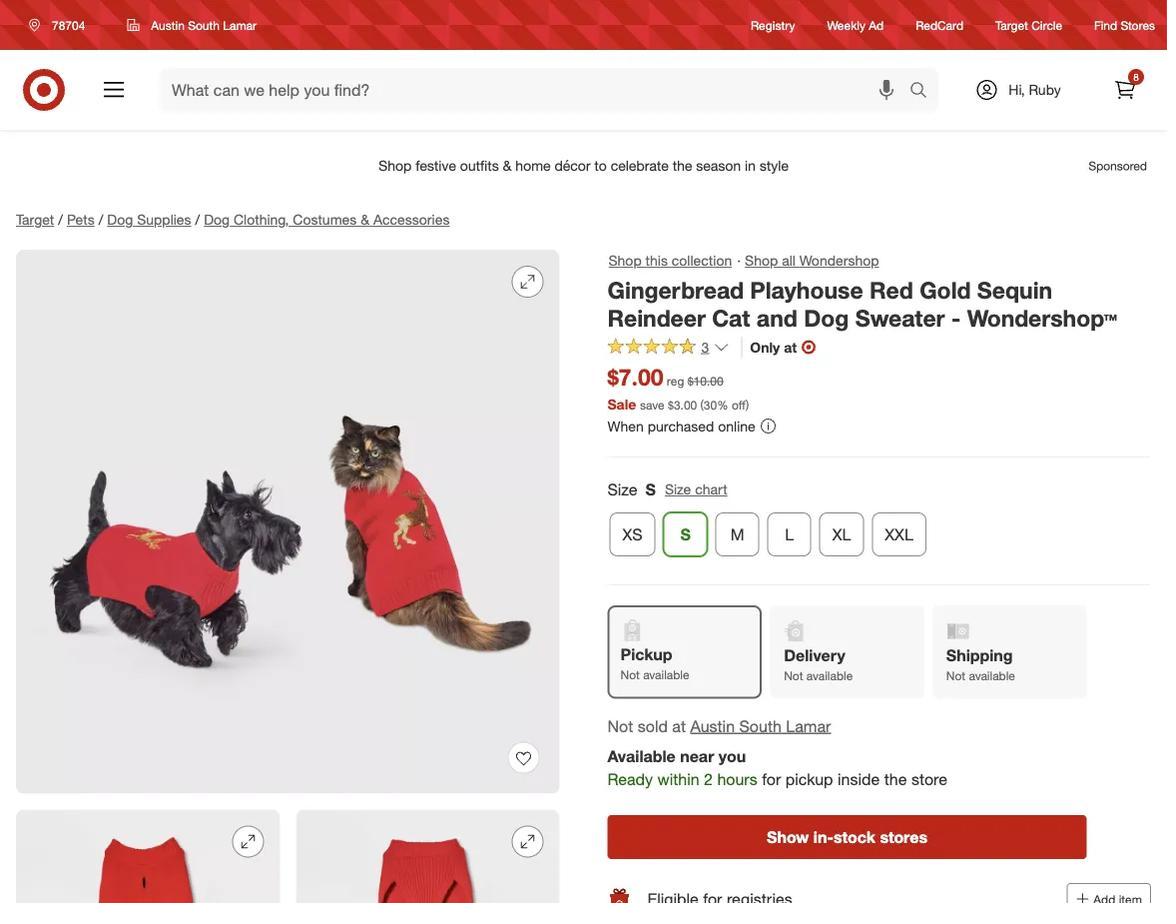 Task type: locate. For each thing, give the bounding box(es) containing it.
dog down playhouse
[[804, 304, 850, 332]]

gingerbread
[[608, 276, 744, 304]]

shop left the this
[[609, 252, 642, 269]]

group
[[606, 478, 1152, 565]]

available near you ready within 2 hours for pickup inside the store
[[608, 747, 948, 789]]

not sold at austin south lamar
[[608, 716, 832, 736]]

available
[[608, 747, 676, 766]]

sequin
[[978, 276, 1053, 304]]

target left the circle at the right of page
[[996, 17, 1029, 32]]

costumes
[[293, 211, 357, 228]]

not
[[621, 667, 640, 682], [784, 668, 804, 683], [947, 668, 966, 683], [608, 716, 634, 736]]

0 horizontal spatial shop
[[609, 252, 642, 269]]

1 horizontal spatial austin
[[691, 716, 735, 736]]

1 vertical spatial at
[[673, 716, 686, 736]]

1 horizontal spatial size
[[665, 481, 692, 498]]

available down pickup
[[643, 667, 690, 682]]

austin inside dropdown button
[[151, 17, 185, 32]]

not down delivery
[[784, 668, 804, 683]]

s left size chart button
[[646, 479, 656, 499]]

not inside delivery not available
[[784, 668, 804, 683]]

accessories
[[374, 211, 450, 228]]

dog right pets
[[107, 211, 133, 228]]

not inside pickup not available
[[621, 667, 640, 682]]

wondershop™
[[968, 304, 1118, 332]]

3
[[702, 338, 710, 356]]

0 horizontal spatial austin
[[151, 17, 185, 32]]

2 horizontal spatial available
[[969, 668, 1016, 683]]

shop for shop this collection
[[609, 252, 642, 269]]

hi,
[[1009, 81, 1026, 98]]

south
[[188, 17, 220, 32], [740, 716, 782, 736]]

target link
[[16, 211, 54, 228]]

at right 'only'
[[784, 338, 797, 356]]

lamar
[[223, 17, 257, 32], [787, 716, 832, 736]]

available inside shipping not available
[[969, 668, 1016, 683]]

supplies
[[137, 211, 191, 228]]

available down delivery
[[807, 668, 853, 683]]

target left pets
[[16, 211, 54, 228]]

sale
[[608, 395, 637, 412]]

dog inside gingerbread playhouse red gold sequin reindeer cat and dog sweater - wondershop™
[[804, 304, 850, 332]]

0 horizontal spatial /
[[58, 211, 63, 228]]

at
[[784, 338, 797, 356], [673, 716, 686, 736]]

0 horizontal spatial available
[[643, 667, 690, 682]]

dog left clothing,
[[204, 211, 230, 228]]

2
[[704, 770, 713, 789]]

shop for shop all wondershop
[[745, 252, 779, 269]]

0 vertical spatial s
[[646, 479, 656, 499]]

available
[[643, 667, 690, 682], [807, 668, 853, 683], [969, 668, 1016, 683]]

1 horizontal spatial lamar
[[787, 716, 832, 736]]

1 / from the left
[[58, 211, 63, 228]]

and
[[757, 304, 798, 332]]

2 shop from the left
[[745, 252, 779, 269]]

0 horizontal spatial lamar
[[223, 17, 257, 32]]

not for shipping
[[947, 668, 966, 683]]

target circle link
[[996, 16, 1063, 34]]

$7.00
[[608, 363, 664, 391]]

0 vertical spatial target
[[996, 17, 1029, 32]]

0 vertical spatial south
[[188, 17, 220, 32]]

/ left pets
[[58, 211, 63, 228]]

%
[[717, 397, 729, 412]]

for
[[762, 770, 781, 789]]

s
[[646, 479, 656, 499], [681, 525, 691, 544]]

2 horizontal spatial /
[[195, 211, 200, 228]]

xl
[[833, 525, 851, 544]]

0 vertical spatial austin
[[151, 17, 185, 32]]

1 vertical spatial s
[[681, 525, 691, 544]]

/ right pets link at the left of page
[[99, 211, 103, 228]]

xs link
[[610, 513, 656, 557]]

1 horizontal spatial s
[[681, 525, 691, 544]]

0 horizontal spatial south
[[188, 17, 220, 32]]

registry link
[[751, 16, 796, 34]]

xxl link
[[872, 513, 927, 557]]

only at
[[751, 338, 797, 356]]

target inside target circle link
[[996, 17, 1029, 32]]

size left chart
[[665, 481, 692, 498]]

78704
[[52, 17, 85, 32]]

not down shipping
[[947, 668, 966, 683]]

8
[[1134, 70, 1140, 83]]

/ right supplies
[[195, 211, 200, 228]]

available inside pickup not available
[[643, 667, 690, 682]]

target / pets / dog supplies / dog clothing, costumes & accessories
[[16, 211, 450, 228]]

2 horizontal spatial dog
[[804, 304, 850, 332]]

not down pickup
[[621, 667, 640, 682]]

available inside delivery not available
[[807, 668, 853, 683]]

at right sold
[[673, 716, 686, 736]]

0 horizontal spatial target
[[16, 211, 54, 228]]

1 horizontal spatial target
[[996, 17, 1029, 32]]

0 horizontal spatial at
[[673, 716, 686, 736]]

weekly ad link
[[828, 16, 884, 34]]

search button
[[901, 68, 949, 116]]

1 vertical spatial target
[[16, 211, 54, 228]]

gingerbread playhouse red gold sequin reindeer cat and dog sweater - wondershop™, 2 of 5 image
[[16, 810, 280, 903]]

circle
[[1032, 17, 1063, 32]]

What can we help you find? suggestions appear below search field
[[160, 68, 915, 112]]

online
[[718, 417, 756, 434]]

redcard link
[[916, 16, 964, 34]]

0 vertical spatial lamar
[[223, 17, 257, 32]]

austin right 78704 at the left top of the page
[[151, 17, 185, 32]]

1 vertical spatial austin
[[691, 716, 735, 736]]

available down shipping
[[969, 668, 1016, 683]]

1 horizontal spatial shop
[[745, 252, 779, 269]]

austin south lamar
[[151, 17, 257, 32]]

purchased
[[648, 417, 715, 434]]

austin up near
[[691, 716, 735, 736]]

not for delivery
[[784, 668, 804, 683]]

near
[[680, 747, 715, 766]]

size up the xs at the right bottom
[[608, 479, 638, 499]]

1 horizontal spatial available
[[807, 668, 853, 683]]

/
[[58, 211, 63, 228], [99, 211, 103, 228], [195, 211, 200, 228]]

1 horizontal spatial south
[[740, 716, 782, 736]]

pickup
[[786, 770, 834, 789]]

shipping not available
[[947, 646, 1016, 683]]

registry
[[751, 17, 796, 32]]

shop
[[609, 252, 642, 269], [745, 252, 779, 269]]

target for target / pets / dog supplies / dog clothing, costumes & accessories
[[16, 211, 54, 228]]

chart
[[695, 481, 728, 498]]

1 shop from the left
[[609, 252, 642, 269]]

ruby
[[1029, 81, 1062, 98]]

s down size chart button
[[681, 525, 691, 544]]

3 link
[[608, 337, 730, 360]]

0 vertical spatial at
[[784, 338, 797, 356]]

shop left all
[[745, 252, 779, 269]]

pickup not available
[[621, 645, 690, 682]]

pets link
[[67, 211, 95, 228]]

target
[[996, 17, 1029, 32], [16, 211, 54, 228]]

3.00
[[674, 397, 698, 412]]

within
[[658, 770, 700, 789]]

1 horizontal spatial dog
[[204, 211, 230, 228]]

1 horizontal spatial /
[[99, 211, 103, 228]]

not inside shipping not available
[[947, 668, 966, 683]]



Task type: describe. For each thing, give the bounding box(es) containing it.
reg
[[667, 374, 685, 389]]

xl link
[[820, 513, 864, 557]]

xs
[[623, 525, 643, 544]]

pets
[[67, 211, 95, 228]]

8 link
[[1104, 68, 1148, 112]]

$
[[668, 397, 674, 412]]

save
[[640, 397, 665, 412]]

shop this collection link
[[608, 250, 733, 272]]

shipping
[[947, 646, 1014, 665]]

1 vertical spatial lamar
[[787, 716, 832, 736]]

size inside size s size chart
[[665, 481, 692, 498]]

1 horizontal spatial at
[[784, 338, 797, 356]]

l
[[785, 525, 794, 544]]

red
[[870, 276, 914, 304]]

gold
[[920, 276, 971, 304]]

south inside dropdown button
[[188, 17, 220, 32]]

reindeer
[[608, 304, 706, 332]]

target for target circle
[[996, 17, 1029, 32]]

30
[[704, 397, 717, 412]]

stores
[[881, 827, 928, 847]]

show
[[767, 827, 810, 847]]

hi, ruby
[[1009, 81, 1062, 98]]

available for pickup
[[643, 667, 690, 682]]

-
[[952, 304, 961, 332]]

redcard
[[916, 17, 964, 32]]

dog supplies link
[[107, 211, 191, 228]]

when
[[608, 417, 644, 434]]

off
[[732, 397, 746, 412]]

this
[[646, 252, 668, 269]]

l link
[[768, 513, 812, 557]]

$10.00
[[688, 374, 724, 389]]

not for pickup
[[621, 667, 640, 682]]

lamar inside dropdown button
[[223, 17, 257, 32]]

78704 button
[[16, 7, 106, 43]]

ad
[[869, 17, 884, 32]]

3 / from the left
[[195, 211, 200, 228]]

group containing size
[[606, 478, 1152, 565]]

collection
[[672, 252, 732, 269]]

s inside 's' link
[[681, 525, 691, 544]]

austin south lamar button
[[691, 715, 832, 737]]

$7.00 reg $10.00 sale save $ 3.00 ( 30 % off )
[[608, 363, 750, 412]]

all
[[782, 252, 796, 269]]

&
[[361, 211, 370, 228]]

show in-stock stores button
[[608, 815, 1087, 859]]

clothing,
[[234, 211, 289, 228]]

the
[[885, 770, 908, 789]]

weekly ad
[[828, 17, 884, 32]]

stock
[[834, 827, 876, 847]]

search
[[901, 82, 949, 101]]

show in-stock stores
[[767, 827, 928, 847]]

size chart button
[[664, 479, 729, 501]]

stores
[[1121, 17, 1156, 32]]

0 horizontal spatial s
[[646, 479, 656, 499]]

shop this collection
[[609, 252, 732, 269]]

s link
[[664, 513, 708, 557]]

in-
[[814, 827, 834, 847]]

advertisement region
[[0, 142, 1168, 190]]

you
[[719, 747, 747, 766]]

gingerbread playhouse red gold sequin reindeer cat and dog sweater - wondershop™, 3 of 5 image
[[296, 810, 560, 903]]

delivery
[[784, 646, 846, 665]]

cat
[[713, 304, 751, 332]]

available for shipping
[[969, 668, 1016, 683]]

)
[[746, 397, 750, 412]]

austin south lamar button
[[114, 7, 270, 43]]

playhouse
[[751, 276, 864, 304]]

available for delivery
[[807, 668, 853, 683]]

0 horizontal spatial size
[[608, 479, 638, 499]]

m link
[[716, 513, 760, 557]]

only
[[751, 338, 781, 356]]

delivery not available
[[784, 646, 853, 683]]

not left sold
[[608, 716, 634, 736]]

inside
[[838, 770, 880, 789]]

gingerbread playhouse red gold sequin reindeer cat and dog sweater - wondershop™, 1 of 5 image
[[16, 250, 560, 794]]

target circle
[[996, 17, 1063, 32]]

image gallery element
[[16, 250, 560, 903]]

(
[[701, 397, 704, 412]]

xxl
[[885, 525, 914, 544]]

0 horizontal spatial dog
[[107, 211, 133, 228]]

gingerbread playhouse red gold sequin reindeer cat and dog sweater - wondershop™
[[608, 276, 1118, 332]]

ready
[[608, 770, 653, 789]]

hours
[[718, 770, 758, 789]]

2 / from the left
[[99, 211, 103, 228]]

dog clothing, costumes & accessories link
[[204, 211, 450, 228]]

1 vertical spatial south
[[740, 716, 782, 736]]

sweater
[[856, 304, 946, 332]]

sold
[[638, 716, 668, 736]]

m
[[731, 525, 745, 544]]

find
[[1095, 17, 1118, 32]]

store
[[912, 770, 948, 789]]

weekly
[[828, 17, 866, 32]]

pickup
[[621, 645, 673, 664]]

find stores
[[1095, 17, 1156, 32]]



Task type: vqa. For each thing, say whether or not it's contained in the screenshot.
the brand
no



